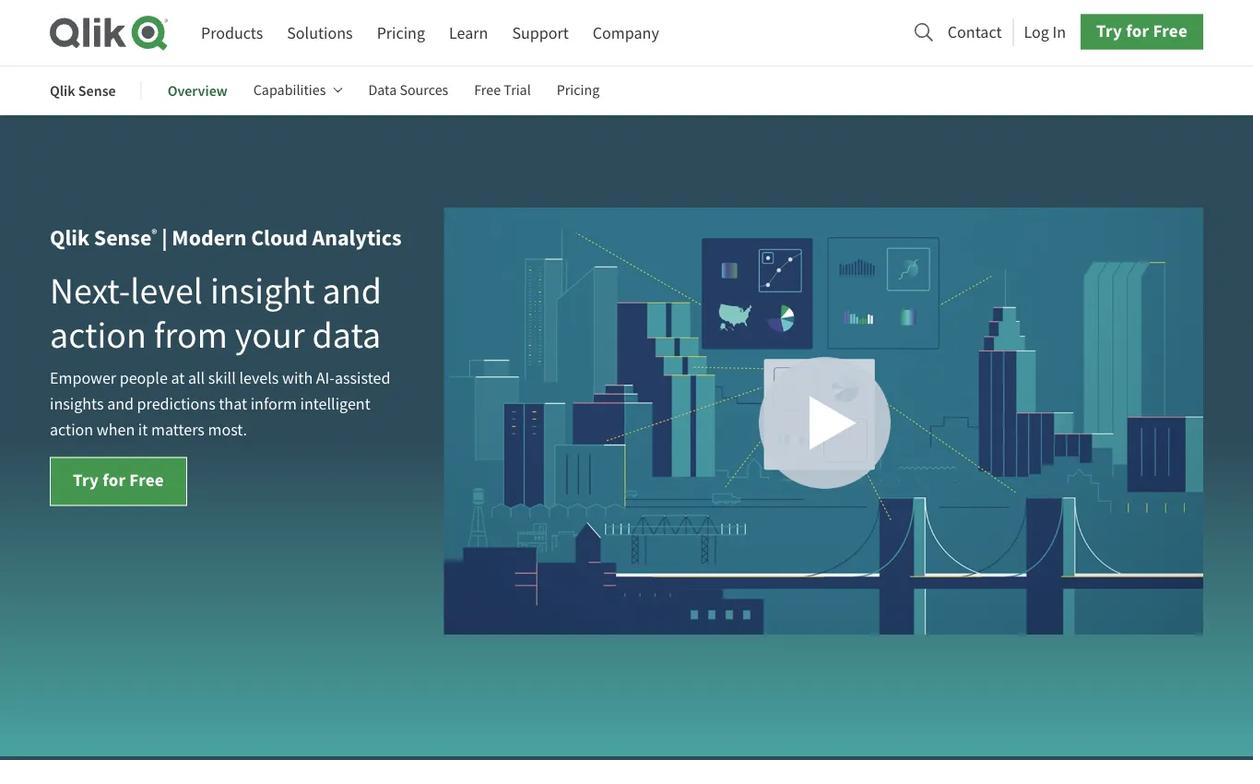 Task type: vqa. For each thing, say whether or not it's contained in the screenshot.
the bottommost data integration
no



Task type: locate. For each thing, give the bounding box(es) containing it.
free
[[1153, 19, 1188, 43], [474, 81, 501, 100], [129, 469, 164, 492]]

for
[[1127, 19, 1150, 43], [103, 469, 126, 492]]

solutions link
[[287, 16, 353, 50]]

for for try for free link to the left
[[103, 469, 126, 492]]

ai-
[[316, 367, 335, 388]]

data
[[368, 81, 397, 100]]

0 vertical spatial try for free
[[1097, 19, 1188, 43]]

sense
[[78, 81, 116, 100], [94, 223, 152, 253]]

0 vertical spatial pricing link
[[377, 16, 425, 50]]

empower
[[50, 367, 116, 388]]

qlik down go to the home page. image
[[50, 81, 75, 100]]

1 qlik from the top
[[50, 81, 75, 100]]

1 horizontal spatial pricing
[[557, 81, 600, 100]]

try for free link right in
[[1081, 14, 1204, 49]]

2 horizontal spatial free
[[1153, 19, 1188, 43]]

for down when
[[103, 469, 126, 492]]

at
[[171, 367, 185, 388]]

support
[[512, 22, 569, 43]]

and
[[322, 268, 382, 315], [107, 393, 134, 414]]

1 horizontal spatial try for free
[[1097, 19, 1188, 43]]

1 vertical spatial pricing link
[[557, 68, 600, 113]]

qlik up next-
[[50, 223, 90, 253]]

0 vertical spatial sense
[[78, 81, 116, 100]]

1 vertical spatial try
[[73, 469, 99, 492]]

1 horizontal spatial try for free link
[[1081, 14, 1204, 49]]

1 vertical spatial try for free
[[73, 469, 164, 492]]

menu bar down solutions
[[50, 68, 626, 113]]

level
[[130, 268, 203, 315]]

sense left |
[[94, 223, 152, 253]]

try for free inside qlik main element
[[1097, 19, 1188, 43]]

action
[[50, 312, 147, 359], [50, 419, 93, 440]]

1 vertical spatial free
[[474, 81, 501, 100]]

1 vertical spatial for
[[103, 469, 126, 492]]

levels
[[239, 367, 279, 388]]

assisted
[[335, 367, 391, 388]]

action up empower
[[50, 312, 147, 359]]

products link
[[201, 16, 263, 50]]

1 vertical spatial qlik
[[50, 223, 90, 253]]

0 vertical spatial action
[[50, 312, 147, 359]]

log in link
[[1024, 16, 1066, 47]]

1 vertical spatial sense
[[94, 223, 152, 253]]

sense for qlik sense ® | modern cloud analytics
[[94, 223, 152, 253]]

1 vertical spatial pricing
[[557, 81, 600, 100]]

menu bar containing products
[[201, 16, 659, 50]]

try right in
[[1097, 19, 1123, 43]]

®
[[152, 226, 157, 242]]

0 vertical spatial free
[[1153, 19, 1188, 43]]

0 horizontal spatial for
[[103, 469, 126, 492]]

go to the home page. image
[[50, 15, 168, 51]]

try for free link
[[1081, 14, 1204, 49], [50, 457, 187, 506]]

1 vertical spatial try for free link
[[50, 457, 187, 506]]

pricing
[[377, 22, 425, 43], [557, 81, 600, 100]]

menu bar
[[201, 16, 659, 50], [50, 68, 626, 113]]

for inside qlik main element
[[1127, 19, 1150, 43]]

0 vertical spatial qlik
[[50, 81, 75, 100]]

pricing link up data sources
[[377, 16, 425, 50]]

1 horizontal spatial and
[[322, 268, 382, 315]]

0 vertical spatial menu bar
[[201, 16, 659, 50]]

data sources
[[368, 81, 449, 100]]

pricing inside qlik main element
[[377, 22, 425, 43]]

for right in
[[1127, 19, 1150, 43]]

qlik sense
[[50, 81, 116, 100]]

1 horizontal spatial try
[[1097, 19, 1123, 43]]

try down when
[[73, 469, 99, 492]]

products
[[201, 22, 263, 43]]

2 vertical spatial free
[[129, 469, 164, 492]]

pricing right trial
[[557, 81, 600, 100]]

1 vertical spatial and
[[107, 393, 134, 414]]

pricing link
[[377, 16, 425, 50], [557, 68, 600, 113]]

insights
[[50, 393, 104, 414]]

sense down go to the home page. image
[[78, 81, 116, 100]]

overview link
[[168, 68, 228, 113]]

1 vertical spatial action
[[50, 419, 93, 440]]

qlik
[[50, 81, 75, 100], [50, 223, 90, 253]]

try for free link down when
[[50, 457, 187, 506]]

0 horizontal spatial try for free
[[73, 469, 164, 492]]

pricing up data sources
[[377, 22, 425, 43]]

try for free down when
[[73, 469, 164, 492]]

1 vertical spatial menu bar
[[50, 68, 626, 113]]

0 vertical spatial try
[[1097, 19, 1123, 43]]

menu bar up sources
[[201, 16, 659, 50]]

and down analytics
[[322, 268, 382, 315]]

from
[[154, 312, 228, 359]]

try for free
[[1097, 19, 1188, 43], [73, 469, 164, 492]]

cloud
[[251, 223, 308, 253]]

1 horizontal spatial free
[[474, 81, 501, 100]]

0 vertical spatial try for free link
[[1081, 14, 1204, 49]]

when
[[97, 419, 135, 440]]

data sources link
[[368, 68, 449, 113]]

qlik inside menu bar
[[50, 81, 75, 100]]

pricing link right trial
[[557, 68, 600, 113]]

0 horizontal spatial pricing link
[[377, 16, 425, 50]]

analytics
[[312, 223, 402, 253]]

free inside qlik main element
[[1153, 19, 1188, 43]]

skill
[[208, 367, 236, 388]]

try
[[1097, 19, 1123, 43], [73, 469, 99, 492]]

2 qlik from the top
[[50, 223, 90, 253]]

0 vertical spatial pricing
[[377, 22, 425, 43]]

try for free right in
[[1097, 19, 1188, 43]]

and up when
[[107, 393, 134, 414]]

qlik sense link
[[50, 68, 116, 113]]

free trial link
[[474, 68, 531, 113]]

0 vertical spatial and
[[322, 268, 382, 315]]

action down the 'insights'
[[50, 419, 93, 440]]

0 vertical spatial for
[[1127, 19, 1150, 43]]

0 horizontal spatial pricing
[[377, 22, 425, 43]]

0 horizontal spatial and
[[107, 393, 134, 414]]

1 horizontal spatial for
[[1127, 19, 1150, 43]]

insight
[[210, 268, 315, 315]]



Task type: describe. For each thing, give the bounding box(es) containing it.
1 horizontal spatial pricing link
[[557, 68, 600, 113]]

people
[[120, 367, 168, 388]]

pricing link inside qlik main element
[[377, 16, 425, 50]]

intelligent
[[300, 393, 371, 414]]

company
[[593, 22, 659, 43]]

for for top try for free link
[[1127, 19, 1150, 43]]

your
[[235, 312, 305, 359]]

contact
[[948, 21, 1002, 43]]

capabilities
[[253, 81, 326, 100]]

qlik for qlik sense ® | modern cloud analytics
[[50, 223, 90, 253]]

inform
[[251, 393, 297, 414]]

learn
[[449, 22, 488, 43]]

0 horizontal spatial try for free link
[[50, 457, 187, 506]]

qlik for qlik sense
[[50, 81, 75, 100]]

contact link
[[948, 16, 1002, 47]]

next-
[[50, 268, 130, 315]]

capabilities link
[[253, 68, 343, 113]]

0 horizontal spatial try
[[73, 469, 99, 492]]

that
[[219, 393, 247, 414]]

data
[[312, 312, 381, 359]]

qlik main element
[[201, 14, 1204, 50]]

company link
[[593, 16, 659, 50]]

it
[[138, 419, 148, 440]]

menu bar inside qlik main element
[[201, 16, 659, 50]]

solutions
[[287, 22, 353, 43]]

matters
[[151, 419, 205, 440]]

all
[[188, 367, 205, 388]]

learn link
[[449, 16, 488, 50]]

try inside qlik main element
[[1097, 19, 1123, 43]]

next-level insight and action from your data empower people at all skill levels with ai-assisted insights and predictions that inform intelligent action when it matters most.
[[50, 268, 391, 440]]

watch video: qlik sense image
[[444, 208, 1204, 635]]

predictions
[[137, 393, 216, 414]]

most.
[[208, 419, 247, 440]]

qlik sense ® | modern cloud analytics
[[50, 223, 402, 253]]

free trial
[[474, 81, 531, 100]]

in
[[1053, 21, 1066, 43]]

1 action from the top
[[50, 312, 147, 359]]

log in
[[1024, 21, 1066, 43]]

trial
[[504, 81, 531, 100]]

log
[[1024, 21, 1050, 43]]

modern
[[172, 223, 247, 253]]

menu bar containing qlik sense
[[50, 68, 626, 113]]

overview
[[168, 81, 228, 100]]

|
[[162, 223, 167, 253]]

sense for qlik sense
[[78, 81, 116, 100]]

free inside menu bar
[[474, 81, 501, 100]]

0 horizontal spatial free
[[129, 469, 164, 492]]

with
[[282, 367, 313, 388]]

sources
[[400, 81, 449, 100]]

2 action from the top
[[50, 419, 93, 440]]

support link
[[512, 16, 569, 50]]



